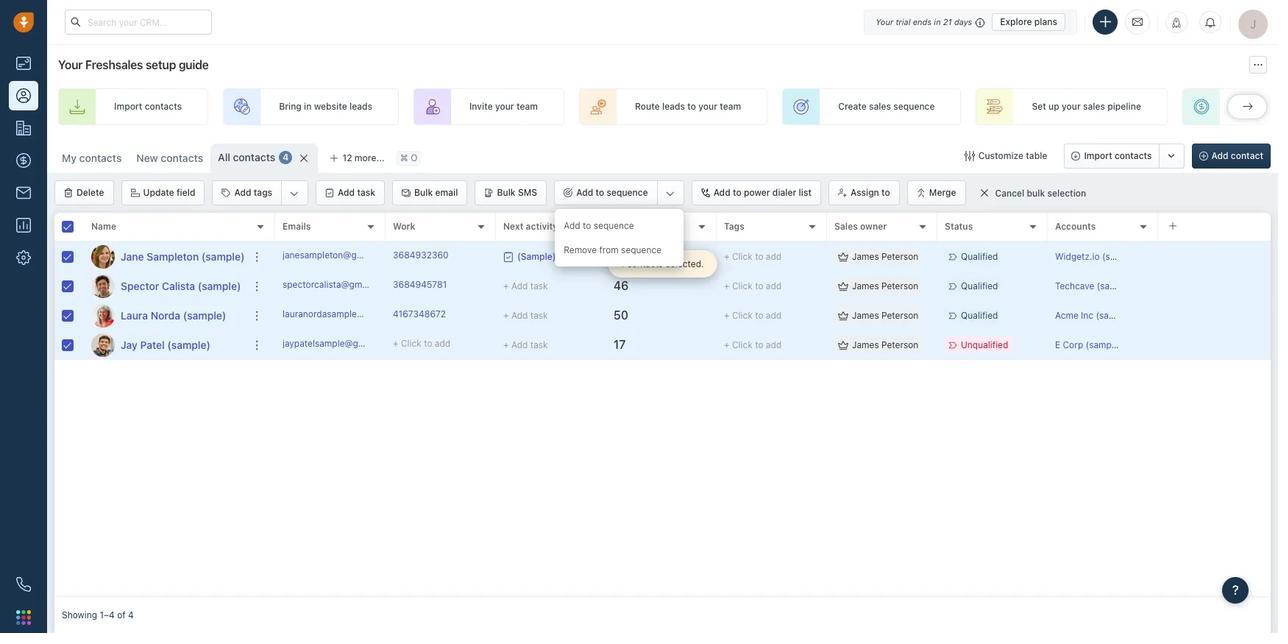 Task type: locate. For each thing, give the bounding box(es) containing it.
james peterson for 67
[[852, 251, 919, 262]]

guide
[[179, 58, 209, 71]]

bulk inside 'button'
[[414, 187, 433, 198]]

2 james peterson from the top
[[852, 280, 919, 291]]

(sample) right sampleton
[[202, 250, 245, 262]]

add tags button
[[213, 181, 281, 205]]

⌘
[[400, 153, 408, 164]]

leads
[[350, 101, 372, 112], [662, 101, 685, 112]]

angle down image right tags
[[290, 186, 299, 201]]

0 horizontal spatial angle down image
[[290, 186, 299, 201]]

1 horizontal spatial angle down image
[[666, 186, 675, 201]]

1 sales from the left
[[869, 101, 891, 112]]

(sample) right calista
[[198, 279, 241, 292]]

j image for jane sampleton (sample)
[[91, 245, 115, 268]]

bulk inside button
[[497, 187, 516, 198]]

+ add task
[[503, 280, 548, 291], [503, 310, 548, 321], [503, 339, 548, 350]]

2 qualified from the top
[[961, 280, 998, 291]]

0 vertical spatial add to sequence
[[576, 187, 648, 198]]

angle down image right add to sequence button
[[666, 186, 675, 201]]

1 cell from the top
[[1159, 242, 1271, 271]]

in right bring
[[304, 101, 312, 112]]

+ add task for 46
[[503, 280, 548, 291]]

add task button
[[316, 180, 385, 205]]

bulk
[[414, 187, 433, 198], [497, 187, 516, 198]]

add
[[1239, 101, 1256, 112], [1212, 150, 1229, 161], [234, 187, 251, 198], [338, 187, 355, 198], [576, 187, 593, 198], [714, 187, 731, 198], [564, 220, 581, 231], [512, 280, 528, 291], [512, 310, 528, 321], [512, 339, 528, 350]]

selection
[[1048, 188, 1087, 199]]

corp
[[1063, 339, 1084, 350]]

contacts inside button
[[1115, 150, 1152, 161]]

peterson
[[882, 251, 919, 262], [882, 280, 919, 291], [882, 310, 919, 321], [882, 339, 919, 350]]

2 vertical spatial container_wx8msf4aqz5i3rn1 image
[[838, 281, 849, 291]]

1 row group from the left
[[54, 242, 275, 360]]

50
[[614, 308, 629, 322]]

import up selection
[[1085, 150, 1113, 161]]

spectorcalista@gmail.com link
[[283, 278, 392, 294]]

next activity
[[503, 221, 558, 232]]

techcave (sample) link
[[1056, 280, 1134, 291]]

emails
[[283, 221, 311, 232]]

container_wx8msf4aqz5i3rn1 image for 46
[[838, 281, 849, 291]]

jaypatelsample@gmail.com link
[[283, 337, 396, 353]]

2 vertical spatial + add task
[[503, 339, 548, 350]]

1 james peterson from the top
[[852, 251, 919, 262]]

bulk left email
[[414, 187, 433, 198]]

1 vertical spatial import
[[1085, 150, 1113, 161]]

spector
[[121, 279, 159, 292]]

+
[[724, 251, 730, 262], [503, 280, 509, 291], [724, 280, 730, 291], [503, 310, 509, 321], [724, 310, 730, 321], [393, 338, 399, 349], [503, 339, 509, 350], [724, 339, 730, 350]]

spectorcalista@gmail.com
[[283, 279, 392, 290]]

3684945781 link
[[393, 278, 447, 294]]

sales right create
[[869, 101, 891, 112]]

j image left jane on the left of page
[[91, 245, 115, 268]]

your right invite
[[495, 101, 514, 112]]

(sample) for jane sampleton (sample)
[[202, 250, 245, 262]]

3 qualified from the top
[[961, 310, 998, 321]]

lauranordasample@gmail.com
[[283, 308, 408, 319]]

grid containing 67
[[54, 211, 1271, 598]]

contacts down "pipeline"
[[1115, 150, 1152, 161]]

2 cell from the top
[[1159, 272, 1271, 300]]

1 horizontal spatial import contacts
[[1085, 150, 1152, 161]]

1 horizontal spatial leads
[[662, 101, 685, 112]]

bulk sms
[[497, 187, 537, 198]]

peterson for 17
[[882, 339, 919, 350]]

set up your sales pipeline link
[[976, 88, 1168, 125]]

menu
[[555, 209, 684, 267]]

0 horizontal spatial your
[[58, 58, 83, 71]]

bulk
[[1027, 188, 1045, 199]]

1 vertical spatial 4
[[619, 258, 625, 269]]

delete
[[77, 187, 104, 198]]

sales left "pipeline"
[[1084, 101, 1106, 112]]

(sample) down laura norda (sample) link
[[167, 338, 210, 351]]

your left freshsales
[[58, 58, 83, 71]]

(sample)
[[202, 250, 245, 262], [1103, 251, 1139, 262], [198, 279, 241, 292], [1097, 280, 1134, 291], [183, 309, 226, 321], [1096, 310, 1133, 321], [167, 338, 210, 351], [1086, 339, 1123, 350]]

3684945781
[[393, 279, 447, 290]]

row group containing 67
[[275, 242, 1271, 360]]

plans
[[1035, 16, 1058, 27]]

(sample) inside "link"
[[202, 250, 245, 262]]

up
[[1049, 101, 1060, 112]]

import down your freshsales setup guide on the left top of the page
[[114, 101, 142, 112]]

angle down image
[[290, 186, 299, 201], [666, 186, 675, 201]]

team
[[517, 101, 538, 112], [720, 101, 741, 112]]

j image left jay
[[91, 333, 115, 357]]

2 horizontal spatial 4
[[619, 258, 625, 269]]

0 horizontal spatial import
[[114, 101, 142, 112]]

2 j image from the top
[[91, 333, 115, 357]]

1 horizontal spatial bulk
[[497, 187, 516, 198]]

container_wx8msf4aqz5i3rn1 image
[[979, 188, 990, 198], [503, 251, 514, 262], [838, 310, 849, 321], [838, 340, 849, 350]]

0 vertical spatial in
[[934, 17, 941, 26]]

your right route at the top of the page
[[699, 101, 718, 112]]

add inside button
[[1212, 150, 1229, 161]]

laura
[[121, 309, 148, 321]]

4 james from the top
[[852, 339, 879, 350]]

customize
[[979, 150, 1024, 161]]

click for 67
[[732, 251, 753, 262]]

menu inside group
[[555, 209, 684, 267]]

0 vertical spatial import
[[114, 101, 142, 112]]

4 right of
[[128, 610, 134, 621]]

1 horizontal spatial team
[[720, 101, 741, 112]]

assign to
[[851, 187, 891, 198]]

acme inc (sample)
[[1056, 310, 1133, 321]]

1 leads from the left
[[350, 101, 372, 112]]

route
[[635, 101, 660, 112]]

0 vertical spatial import contacts
[[114, 101, 182, 112]]

1 horizontal spatial 4
[[283, 152, 289, 163]]

1 vertical spatial + add task
[[503, 310, 548, 321]]

1 vertical spatial your
[[58, 58, 83, 71]]

1 vertical spatial import contacts
[[1085, 150, 1152, 161]]

add to power dialer list
[[714, 187, 812, 198]]

4 down the "remove from sequence"
[[619, 258, 625, 269]]

contacts right all
[[233, 151, 276, 163]]

in
[[934, 17, 941, 26], [304, 101, 312, 112]]

2 james from the top
[[852, 280, 879, 291]]

click for 17
[[732, 339, 753, 350]]

0 vertical spatial + add task
[[503, 280, 548, 291]]

jane
[[121, 250, 144, 262]]

press space to deselect this row. row containing 17
[[275, 331, 1271, 360]]

+ add task for 17
[[503, 339, 548, 350]]

1 qualified from the top
[[961, 251, 998, 262]]

add to sequence up score
[[576, 187, 648, 198]]

score
[[614, 221, 639, 232]]

3 cell from the top
[[1159, 301, 1271, 330]]

2 bulk from the left
[[497, 187, 516, 198]]

add tags
[[234, 187, 272, 198]]

1 vertical spatial j image
[[91, 333, 115, 357]]

0 horizontal spatial in
[[304, 101, 312, 112]]

your
[[876, 17, 894, 26], [58, 58, 83, 71]]

0 horizontal spatial import contacts
[[114, 101, 182, 112]]

your right up
[[1062, 101, 1081, 112]]

2 peterson from the top
[[882, 280, 919, 291]]

1 horizontal spatial your
[[699, 101, 718, 112]]

2 + add task from the top
[[503, 310, 548, 321]]

cell for 17
[[1159, 331, 1271, 359]]

1 your from the left
[[495, 101, 514, 112]]

3 + add task from the top
[[503, 339, 548, 350]]

james peterson for 46
[[852, 280, 919, 291]]

+ click to add for 17
[[724, 339, 782, 350]]

67
[[614, 250, 628, 263]]

2 angle down image from the left
[[666, 186, 675, 201]]

row group containing jane sampleton (sample)
[[54, 242, 275, 360]]

cell
[[1159, 242, 1271, 271], [1159, 272, 1271, 300], [1159, 301, 1271, 330], [1159, 331, 1271, 359]]

1 horizontal spatial your
[[876, 17, 894, 26]]

1 + add task from the top
[[503, 280, 548, 291]]

grid
[[54, 211, 1271, 598]]

to
[[688, 101, 696, 112], [596, 187, 604, 198], [733, 187, 742, 198], [882, 187, 891, 198], [583, 220, 591, 231], [755, 251, 764, 262], [755, 280, 764, 291], [755, 310, 764, 321], [424, 338, 432, 349], [755, 339, 764, 350]]

1 horizontal spatial sales
[[1084, 101, 1106, 112]]

sequence inside button
[[607, 187, 648, 198]]

name row
[[54, 213, 275, 242]]

peterson for 67
[[882, 251, 919, 262]]

update field button
[[121, 180, 205, 205]]

3 james from the top
[[852, 310, 879, 321]]

your left trial
[[876, 17, 894, 26]]

2 + click to add from the top
[[724, 280, 782, 291]]

james peterson
[[852, 251, 919, 262], [852, 280, 919, 291], [852, 310, 919, 321], [852, 339, 919, 350]]

click
[[732, 251, 753, 262], [732, 280, 753, 291], [732, 310, 753, 321], [401, 338, 422, 349], [732, 339, 753, 350]]

(sample) right corp
[[1086, 339, 1123, 350]]

4 james peterson from the top
[[852, 339, 919, 350]]

leads right website
[[350, 101, 372, 112]]

(sample) for jay patel (sample)
[[167, 338, 210, 351]]

1 angle down image from the left
[[290, 186, 299, 201]]

add
[[766, 251, 782, 262], [766, 280, 782, 291], [766, 310, 782, 321], [435, 338, 451, 349], [766, 339, 782, 350]]

0 vertical spatial j image
[[91, 245, 115, 268]]

0 horizontal spatial leads
[[350, 101, 372, 112]]

unqualified
[[961, 339, 1009, 350]]

Search your CRM... text field
[[65, 10, 212, 35]]

explore
[[1000, 16, 1032, 27]]

3 james peterson from the top
[[852, 310, 919, 321]]

1 + click to add from the top
[[724, 251, 782, 262]]

sequence
[[894, 101, 935, 112], [607, 187, 648, 198], [594, 220, 634, 231], [621, 244, 662, 256]]

pipeline
[[1108, 101, 1142, 112]]

4 + click to add from the top
[[724, 339, 782, 350]]

leads right route at the top of the page
[[662, 101, 685, 112]]

container_wx8msf4aqz5i3rn1 image
[[965, 151, 975, 161], [838, 251, 849, 262], [838, 281, 849, 291]]

import inside button
[[1085, 150, 1113, 161]]

0 horizontal spatial sales
[[869, 101, 891, 112]]

(sample) for laura norda (sample)
[[183, 309, 226, 321]]

sampleton
[[147, 250, 199, 262]]

j image
[[91, 245, 115, 268], [91, 333, 115, 357]]

2 vertical spatial qualified
[[961, 310, 998, 321]]

sequence up score
[[607, 187, 648, 198]]

row group
[[54, 242, 275, 360], [275, 242, 1271, 360]]

add contact button
[[1192, 144, 1271, 169]]

container_wx8msf4aqz5i3rn1 image for 67
[[838, 251, 849, 262]]

in left the '21'
[[934, 17, 941, 26]]

widgetz.io
[[1056, 251, 1100, 262]]

cell for 46
[[1159, 272, 1271, 300]]

2 horizontal spatial your
[[1062, 101, 1081, 112]]

james peterson for 17
[[852, 339, 919, 350]]

selected.
[[666, 258, 704, 269]]

1 vertical spatial qualified
[[961, 280, 998, 291]]

1 james from the top
[[852, 251, 879, 262]]

power
[[744, 187, 770, 198]]

2 your from the left
[[699, 101, 718, 112]]

3 + click to add from the top
[[724, 310, 782, 321]]

task for 46
[[531, 280, 548, 291]]

group
[[554, 180, 684, 267]]

0 vertical spatial your
[[876, 17, 894, 26]]

janesampleton@gmail.com link
[[283, 249, 394, 264]]

1 vertical spatial container_wx8msf4aqz5i3rn1 image
[[838, 251, 849, 262]]

import contacts down "pipeline"
[[1085, 150, 1152, 161]]

(sample) inside 'link'
[[167, 338, 210, 351]]

sms
[[518, 187, 537, 198]]

spector calista (sample)
[[121, 279, 241, 292]]

add to sequence up the from
[[564, 220, 634, 231]]

2 team from the left
[[720, 101, 741, 112]]

contacts down setup
[[145, 101, 182, 112]]

new
[[136, 152, 158, 164]]

qualified for 50
[[961, 310, 998, 321]]

press space to deselect this row. row
[[54, 242, 275, 272], [275, 242, 1271, 272], [54, 272, 275, 301], [275, 272, 1271, 301], [54, 301, 275, 331], [275, 301, 1271, 331], [54, 331, 275, 360], [275, 331, 1271, 360]]

cell for 50
[[1159, 301, 1271, 330]]

add for 17
[[766, 339, 782, 350]]

james for 50
[[852, 310, 879, 321]]

(sample) down spector calista (sample) link
[[183, 309, 226, 321]]

0 horizontal spatial bulk
[[414, 187, 433, 198]]

4 right all contacts link
[[283, 152, 289, 163]]

name column header
[[84, 213, 275, 242]]

import contacts down setup
[[114, 101, 182, 112]]

1 peterson from the top
[[882, 251, 919, 262]]

add for 67
[[766, 251, 782, 262]]

0 vertical spatial 4
[[283, 152, 289, 163]]

1 horizontal spatial in
[[934, 17, 941, 26]]

0 horizontal spatial team
[[517, 101, 538, 112]]

1 vertical spatial in
[[304, 101, 312, 112]]

+ click to add for 46
[[724, 280, 782, 291]]

3 peterson from the top
[[882, 310, 919, 321]]

0 horizontal spatial 4
[[128, 610, 134, 621]]

bulk left 'sms'
[[497, 187, 516, 198]]

inc
[[1081, 310, 1094, 321]]

1 j image from the top
[[91, 245, 115, 268]]

group containing add to sequence
[[554, 180, 684, 267]]

2 row group from the left
[[275, 242, 1271, 360]]

techcave
[[1056, 280, 1095, 291]]

add deal link
[[1183, 88, 1279, 125]]

assign
[[851, 187, 879, 198]]

0 vertical spatial qualified
[[961, 251, 998, 262]]

menu containing add to sequence
[[555, 209, 684, 267]]

my
[[62, 152, 77, 164]]

assign to button
[[829, 180, 900, 205]]

spector calista (sample) link
[[121, 279, 241, 293]]

press space to deselect this row. row containing spector calista (sample)
[[54, 272, 275, 301]]

4 peterson from the top
[[882, 339, 919, 350]]

new contacts
[[136, 152, 203, 164]]

your for your freshsales setup guide
[[58, 58, 83, 71]]

4 inside all contacts 4
[[283, 152, 289, 163]]

1 bulk from the left
[[414, 187, 433, 198]]

press space to deselect this row. row containing 50
[[275, 301, 1271, 331]]

import contacts inside button
[[1085, 150, 1152, 161]]

add to power dialer list button
[[692, 180, 821, 205]]

0 vertical spatial container_wx8msf4aqz5i3rn1 image
[[965, 151, 975, 161]]

(sample) right inc
[[1096, 310, 1133, 321]]

1 horizontal spatial import
[[1085, 150, 1113, 161]]

4 cell from the top
[[1159, 331, 1271, 359]]

0 horizontal spatial your
[[495, 101, 514, 112]]



Task type: vqa. For each thing, say whether or not it's contained in the screenshot.
Connect
no



Task type: describe. For each thing, give the bounding box(es) containing it.
ends
[[913, 17, 932, 26]]

explore plans
[[1000, 16, 1058, 27]]

set
[[1032, 101, 1047, 112]]

sequence right create
[[894, 101, 935, 112]]

e corp (sample) link
[[1056, 339, 1123, 350]]

table
[[1026, 150, 1048, 161]]

accounts
[[1056, 221, 1096, 232]]

bring in website leads
[[279, 101, 372, 112]]

⌘ o
[[400, 153, 418, 164]]

bring
[[279, 101, 302, 112]]

4167348672 link
[[393, 308, 446, 323]]

task for 50
[[531, 310, 548, 321]]

phone element
[[9, 570, 38, 599]]

owner
[[861, 221, 887, 232]]

bulk for bulk email
[[414, 187, 433, 198]]

task for 17
[[531, 339, 548, 350]]

lauranordasample@gmail.com link
[[283, 308, 408, 323]]

bring in website leads link
[[223, 88, 399, 125]]

2 sales from the left
[[1084, 101, 1106, 112]]

import contacts for "import contacts" link
[[114, 101, 182, 112]]

norda
[[151, 309, 180, 321]]

3684932360 link
[[393, 249, 449, 264]]

merge button
[[907, 180, 966, 205]]

press space to deselect this row. row containing jay patel (sample)
[[54, 331, 275, 360]]

import for "import contacts" link
[[114, 101, 142, 112]]

s image
[[91, 274, 115, 298]]

import contacts button
[[1065, 144, 1160, 169]]

setup
[[146, 58, 176, 71]]

+ click to add for 67
[[724, 251, 782, 262]]

invite
[[470, 101, 493, 112]]

cancel bulk selection
[[996, 188, 1087, 199]]

4167348672
[[393, 308, 446, 319]]

3 your from the left
[[1062, 101, 1081, 112]]

import contacts for the import contacts button
[[1085, 150, 1152, 161]]

james peterson for 50
[[852, 310, 919, 321]]

press space to deselect this row. row containing laura norda (sample)
[[54, 301, 275, 331]]

bulk sms button
[[475, 180, 547, 205]]

calista
[[162, 279, 195, 292]]

jaypatelsample@gmail.com + click to add
[[283, 338, 451, 349]]

james for 46
[[852, 280, 879, 291]]

activity
[[526, 221, 558, 232]]

(sample) for spector calista (sample)
[[198, 279, 241, 292]]

+ add task for 50
[[503, 310, 548, 321]]

deal
[[1258, 101, 1276, 112]]

container_wx8msf4aqz5i3rn1 image inside customize table button
[[965, 151, 975, 161]]

sequence up the "remove from sequence"
[[594, 220, 634, 231]]

e
[[1056, 339, 1061, 350]]

website
[[314, 101, 347, 112]]

sequence up 4 contacts selected.
[[621, 244, 662, 256]]

james for 17
[[852, 339, 879, 350]]

customize table button
[[955, 144, 1057, 169]]

route leads to your team link
[[579, 88, 768, 125]]

qualified for 46
[[961, 280, 998, 291]]

bulk for bulk sms
[[497, 187, 516, 198]]

your trial ends in 21 days
[[876, 17, 973, 26]]

jane sampleton (sample) link
[[121, 249, 245, 264]]

remove from sequence
[[564, 244, 662, 256]]

contacts up 46
[[627, 258, 663, 269]]

peterson for 50
[[882, 310, 919, 321]]

all contacts link
[[218, 150, 276, 165]]

cancel
[[996, 188, 1025, 199]]

cell for 67
[[1159, 242, 1271, 271]]

qualified for 67
[[961, 251, 998, 262]]

import contacts link
[[58, 88, 208, 125]]

bulk email button
[[392, 180, 468, 205]]

laura norda (sample) link
[[121, 308, 226, 323]]

update
[[143, 187, 174, 198]]

l image
[[91, 304, 115, 327]]

work
[[393, 221, 416, 232]]

add to sequence inside button
[[576, 187, 648, 198]]

acme
[[1056, 310, 1079, 321]]

tags
[[254, 187, 272, 198]]

17
[[614, 338, 626, 351]]

laura norda (sample)
[[121, 309, 226, 321]]

add to sequence button
[[555, 181, 657, 205]]

1–4
[[100, 610, 115, 621]]

angle down image inside add tags group
[[290, 186, 299, 201]]

explore plans link
[[992, 13, 1066, 31]]

phone image
[[16, 577, 31, 592]]

press space to deselect this row. row containing jane sampleton (sample)
[[54, 242, 275, 272]]

j image for jay patel (sample)
[[91, 333, 115, 357]]

janesampleton@gmail.com 3684932360
[[283, 249, 449, 260]]

task inside add task button
[[357, 187, 375, 198]]

all
[[218, 151, 230, 163]]

name
[[91, 221, 116, 232]]

add inside group
[[234, 187, 251, 198]]

click for 46
[[732, 280, 753, 291]]

2 vertical spatial 4
[[128, 610, 134, 621]]

jay patel (sample)
[[121, 338, 210, 351]]

in inside bring in website leads link
[[304, 101, 312, 112]]

contact
[[1231, 150, 1264, 161]]

all contacts 4
[[218, 151, 289, 163]]

spectorcalista@gmail.com 3684945781
[[283, 279, 447, 290]]

add deal
[[1239, 101, 1276, 112]]

+ click to add for 50
[[724, 310, 782, 321]]

jay
[[121, 338, 138, 351]]

more...
[[355, 152, 385, 163]]

send email image
[[1133, 16, 1143, 28]]

(sample) up techcave (sample)
[[1103, 251, 1139, 262]]

jane sampleton (sample)
[[121, 250, 245, 262]]

2 leads from the left
[[662, 101, 685, 112]]

field
[[177, 187, 195, 198]]

angle down image inside group
[[666, 186, 675, 201]]

(sample) down widgetz.io (sample) link
[[1097, 280, 1134, 291]]

showing
[[62, 610, 97, 621]]

contacts right new
[[161, 152, 203, 164]]

click for 50
[[732, 310, 753, 321]]

4 inside grid
[[619, 258, 625, 269]]

freshsales
[[85, 58, 143, 71]]

invite your team link
[[414, 88, 565, 125]]

press space to deselect this row. row containing 67
[[275, 242, 1271, 272]]

james for 67
[[852, 251, 879, 262]]

(sample) for acme inc (sample)
[[1096, 310, 1133, 321]]

status
[[945, 221, 973, 232]]

tags
[[724, 221, 745, 232]]

press space to deselect this row. row containing 46
[[275, 272, 1271, 301]]

1 team from the left
[[517, 101, 538, 112]]

list
[[799, 187, 812, 198]]

12 more...
[[343, 152, 385, 163]]

days
[[955, 17, 973, 26]]

add task
[[338, 187, 375, 198]]

contacts right my
[[79, 152, 122, 164]]

import contacts group
[[1065, 144, 1185, 169]]

add tags group
[[212, 180, 308, 205]]

add for 50
[[766, 310, 782, 321]]

add for 46
[[766, 280, 782, 291]]

invite your team
[[470, 101, 538, 112]]

jaypatelsample@gmail.com
[[283, 338, 396, 349]]

merge
[[930, 187, 957, 198]]

peterson for 46
[[882, 280, 919, 291]]

import for the import contacts button
[[1085, 150, 1113, 161]]

create sales sequence
[[839, 101, 935, 112]]

jay patel (sample) link
[[121, 337, 210, 352]]

(sample) for e corp (sample)
[[1086, 339, 1123, 350]]

your for your trial ends in 21 days
[[876, 17, 894, 26]]

dialer
[[773, 187, 797, 198]]

1 vertical spatial add to sequence
[[564, 220, 634, 231]]

your freshsales setup guide
[[58, 58, 209, 71]]

acme inc (sample) link
[[1056, 310, 1133, 321]]

freshworks switcher image
[[16, 610, 31, 625]]

sales
[[835, 221, 858, 232]]



